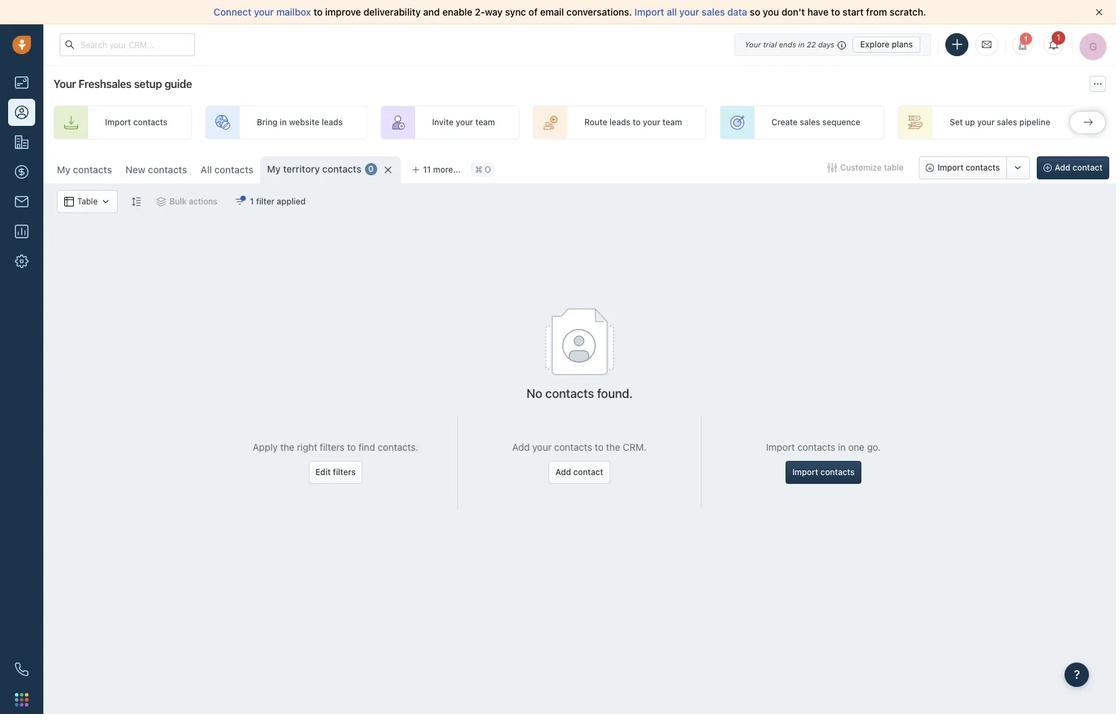 Task type: describe. For each thing, give the bounding box(es) containing it.
up
[[966, 118, 976, 128]]

apply
[[253, 442, 278, 453]]

invite
[[432, 118, 454, 128]]

bulk
[[170, 197, 187, 207]]

more...
[[433, 165, 461, 175]]

apply the right filters to find contacts.
[[253, 442, 419, 453]]

improve
[[325, 6, 361, 18]]

applied
[[277, 197, 306, 207]]

create sales sequence link
[[720, 106, 885, 140]]

table
[[884, 163, 904, 173]]

find
[[359, 442, 375, 453]]

days
[[818, 40, 835, 48]]

trial
[[764, 40, 777, 48]]

and
[[423, 6, 440, 18]]

explore plans
[[861, 39, 913, 49]]

0 horizontal spatial 1 link
[[1013, 35, 1033, 55]]

22
[[807, 40, 816, 48]]

0
[[368, 164, 374, 174]]

container_wx8msf4aqz5i3rn1 image for 1 filter applied 'button'
[[235, 197, 245, 207]]

bring
[[257, 118, 278, 128]]

customize
[[841, 163, 882, 173]]

territory
[[283, 163, 320, 175]]

my territory contacts 0
[[267, 163, 374, 175]]

2 team from the left
[[663, 118, 683, 128]]

customize table button
[[819, 157, 913, 180]]

1 vertical spatial contact
[[574, 467, 604, 478]]

set up your sales pipeline link
[[899, 106, 1075, 140]]

pipeline
[[1020, 118, 1051, 128]]

route
[[585, 118, 608, 128]]

route leads to your team link
[[533, 106, 707, 140]]

table
[[77, 197, 98, 207]]

don't
[[782, 6, 805, 18]]

enable
[[443, 6, 473, 18]]

2 vertical spatial in
[[838, 442, 846, 453]]

your left mailbox
[[254, 6, 274, 18]]

email
[[540, 6, 564, 18]]

freshworks switcher image
[[15, 694, 28, 707]]

all
[[667, 6, 677, 18]]

new
[[126, 164, 146, 176]]

to left start
[[832, 6, 841, 18]]

from
[[867, 6, 888, 18]]

invite your team
[[432, 118, 495, 128]]

phone element
[[8, 657, 35, 684]]

sync
[[505, 6, 526, 18]]

container_wx8msf4aqz5i3rn1 image inside table dropdown button
[[101, 197, 111, 207]]

my territory contacts link
[[267, 163, 362, 176]]

set
[[950, 118, 963, 128]]

container_wx8msf4aqz5i3rn1 image for bulk actions "button"
[[157, 197, 166, 207]]

to right mailbox
[[314, 6, 323, 18]]

1 vertical spatial add contact button
[[549, 461, 610, 484]]

Search your CRM... text field
[[60, 33, 195, 56]]

contacts right 'all'
[[215, 164, 254, 176]]

my for my territory contacts 0
[[267, 163, 281, 175]]

import all your sales data link
[[635, 6, 750, 18]]

contacts up table
[[73, 164, 112, 176]]

to left crm.
[[595, 442, 604, 453]]

explore
[[861, 39, 890, 49]]

your trial ends in 22 days
[[745, 40, 835, 48]]

create sales sequence
[[772, 118, 861, 128]]

no contacts found.
[[527, 387, 633, 401]]

filter
[[256, 197, 275, 207]]

data
[[728, 6, 748, 18]]

1 team from the left
[[476, 118, 495, 128]]

no
[[527, 387, 543, 401]]

2 horizontal spatial sales
[[997, 118, 1018, 128]]

edit
[[316, 467, 331, 478]]

contacts down setup
[[133, 118, 167, 128]]

⌘
[[475, 165, 483, 175]]

11
[[423, 165, 431, 175]]

you
[[763, 6, 780, 18]]

crm.
[[623, 442, 647, 453]]

table button
[[57, 190, 118, 213]]

1 horizontal spatial import contacts
[[793, 467, 855, 478]]

found.
[[597, 387, 633, 401]]

create
[[772, 118, 798, 128]]

container_wx8msf4aqz5i3rn1 image
[[64, 197, 74, 207]]

actions
[[189, 197, 218, 207]]

website
[[289, 118, 320, 128]]

1 for the rightmost 1 link
[[1057, 33, 1061, 43]]

your inside set up your sales pipeline link
[[978, 118, 995, 128]]

1 horizontal spatial sales
[[800, 118, 821, 128]]

customize table
[[841, 163, 904, 173]]

1 filter applied button
[[226, 190, 315, 213]]

of
[[529, 6, 538, 18]]

0 vertical spatial contact
[[1073, 163, 1103, 173]]

one
[[849, 442, 865, 453]]

edit filters
[[316, 467, 356, 478]]

to right the "route"
[[633, 118, 641, 128]]

1 filter applied
[[250, 197, 306, 207]]

invite your team link
[[381, 106, 520, 140]]

2-
[[475, 6, 485, 18]]

1 leads from the left
[[322, 118, 343, 128]]

import inside group
[[938, 163, 964, 173]]

start
[[843, 6, 864, 18]]

guide
[[165, 78, 192, 90]]



Task type: locate. For each thing, give the bounding box(es) containing it.
1 vertical spatial your
[[54, 78, 76, 90]]

1 horizontal spatial team
[[663, 118, 683, 128]]

0 vertical spatial in
[[799, 40, 805, 48]]

new contacts button
[[119, 157, 194, 184], [126, 164, 187, 176]]

your right all on the right top of the page
[[680, 6, 700, 18]]

0 horizontal spatial contact
[[574, 467, 604, 478]]

ends
[[779, 40, 797, 48]]

0 horizontal spatial import contacts
[[105, 118, 167, 128]]

import contacts
[[105, 118, 167, 128], [938, 163, 1001, 173], [793, 467, 855, 478]]

import contacts button down import contacts in one go.
[[786, 461, 862, 484]]

2 leads from the left
[[610, 118, 631, 128]]

0 horizontal spatial add contact button
[[549, 461, 610, 484]]

import contacts down "up"
[[938, 163, 1001, 173]]

1 horizontal spatial 1 link
[[1044, 31, 1066, 55]]

edit filters button
[[309, 461, 363, 484]]

1 inside 'button'
[[250, 197, 254, 207]]

import contacts button
[[920, 157, 1007, 180], [786, 461, 862, 484]]

contacts right no
[[546, 387, 594, 401]]

my for my contacts
[[57, 164, 70, 176]]

conversations.
[[567, 6, 632, 18]]

1 vertical spatial in
[[280, 118, 287, 128]]

all contacts
[[201, 164, 254, 176]]

2 vertical spatial add
[[556, 467, 571, 478]]

1 vertical spatial import contacts
[[938, 163, 1001, 173]]

0 vertical spatial add contact
[[1055, 163, 1103, 173]]

0 horizontal spatial your
[[54, 78, 76, 90]]

sales
[[702, 6, 725, 18], [800, 118, 821, 128], [997, 118, 1018, 128]]

0 horizontal spatial add
[[513, 442, 530, 453]]

your right the "route"
[[643, 118, 661, 128]]

contacts left one
[[798, 442, 836, 453]]

1 horizontal spatial 1
[[1025, 37, 1029, 45]]

the left crm.
[[606, 442, 621, 453]]

in left 22
[[799, 40, 805, 48]]

in
[[799, 40, 805, 48], [280, 118, 287, 128], [838, 442, 846, 453]]

container_wx8msf4aqz5i3rn1 image right table
[[101, 197, 111, 207]]

deliverability
[[364, 6, 421, 18]]

route leads to your team
[[585, 118, 683, 128]]

your freshsales setup guide
[[54, 78, 192, 90]]

1 horizontal spatial add contact
[[1055, 163, 1103, 173]]

1 horizontal spatial contact
[[1073, 163, 1103, 173]]

1
[[1057, 33, 1061, 43], [1025, 37, 1029, 45], [250, 197, 254, 207]]

so
[[750, 6, 761, 18]]

2 horizontal spatial import contacts
[[938, 163, 1001, 173]]

11 more... button
[[404, 161, 469, 180]]

0 horizontal spatial team
[[476, 118, 495, 128]]

1 horizontal spatial import contacts button
[[920, 157, 1007, 180]]

phone image
[[15, 663, 28, 677]]

0 horizontal spatial in
[[280, 118, 287, 128]]

filters
[[320, 442, 345, 453], [333, 467, 356, 478]]

explore plans link
[[853, 36, 921, 53]]

your left freshsales
[[54, 78, 76, 90]]

0 horizontal spatial my
[[57, 164, 70, 176]]

1 horizontal spatial leads
[[610, 118, 631, 128]]

contacts left 0
[[322, 163, 362, 175]]

your for your trial ends in 22 days
[[745, 40, 761, 48]]

sales left "pipeline"
[[997, 118, 1018, 128]]

add
[[1055, 163, 1071, 173], [513, 442, 530, 453], [556, 467, 571, 478]]

2 the from the left
[[606, 442, 621, 453]]

leads right the "route"
[[610, 118, 631, 128]]

go.
[[868, 442, 881, 453]]

my contacts
[[57, 164, 112, 176]]

filters inside button
[[333, 467, 356, 478]]

2 horizontal spatial 1
[[1057, 33, 1061, 43]]

container_wx8msf4aqz5i3rn1 image inside 1 filter applied 'button'
[[235, 197, 245, 207]]

import contacts inside group
[[938, 163, 1001, 173]]

mailbox
[[276, 6, 311, 18]]

new contacts
[[126, 164, 187, 176]]

import contacts in one go.
[[767, 442, 881, 453]]

container_wx8msf4aqz5i3rn1 image left customize
[[828, 163, 837, 173]]

my
[[267, 163, 281, 175], [57, 164, 70, 176]]

connect
[[214, 6, 252, 18]]

container_wx8msf4aqz5i3rn1 image left filter
[[235, 197, 245, 207]]

o
[[485, 165, 491, 175]]

close image
[[1096, 9, 1103, 16]]

add contact button down "pipeline"
[[1037, 157, 1110, 180]]

your inside route leads to your team link
[[643, 118, 661, 128]]

1 horizontal spatial add contact button
[[1037, 157, 1110, 180]]

sales right create on the top of the page
[[800, 118, 821, 128]]

import contacts down import contacts in one go.
[[793, 467, 855, 478]]

sequence
[[823, 118, 861, 128]]

add contact
[[1055, 163, 1103, 173], [556, 467, 604, 478]]

1 vertical spatial add contact
[[556, 467, 604, 478]]

connect your mailbox to improve deliverability and enable 2-way sync of email conversations. import all your sales data so you don't have to start from scratch.
[[214, 6, 927, 18]]

container_wx8msf4aqz5i3rn1 image for customize table button
[[828, 163, 837, 173]]

0 horizontal spatial sales
[[702, 6, 725, 18]]

right
[[297, 442, 317, 453]]

contacts down no contacts found.
[[554, 442, 593, 453]]

sales left data
[[702, 6, 725, 18]]

import
[[635, 6, 665, 18], [105, 118, 131, 128], [938, 163, 964, 173], [767, 442, 795, 453], [793, 467, 819, 478]]

your
[[745, 40, 761, 48], [54, 78, 76, 90]]

set up your sales pipeline
[[950, 118, 1051, 128]]

2 horizontal spatial add
[[1055, 163, 1071, 173]]

0 vertical spatial import contacts
[[105, 118, 167, 128]]

the left right
[[280, 442, 295, 453]]

contact
[[1073, 163, 1103, 173], [574, 467, 604, 478]]

1 for the left 1 link
[[1025, 37, 1029, 45]]

contacts.
[[378, 442, 419, 453]]

leads right website
[[322, 118, 343, 128]]

contacts right new
[[148, 164, 187, 176]]

bulk actions
[[170, 197, 218, 207]]

plans
[[892, 39, 913, 49]]

to
[[314, 6, 323, 18], [832, 6, 841, 18], [633, 118, 641, 128], [347, 442, 356, 453], [595, 442, 604, 453]]

my up container_wx8msf4aqz5i3rn1 icon
[[57, 164, 70, 176]]

contacts down set up your sales pipeline link on the right of page
[[966, 163, 1001, 173]]

container_wx8msf4aqz5i3rn1 image inside bulk actions "button"
[[157, 197, 166, 207]]

in right bring
[[280, 118, 287, 128]]

your for your freshsales setup guide
[[54, 78, 76, 90]]

import contacts down setup
[[105, 118, 167, 128]]

your left "trial"
[[745, 40, 761, 48]]

0 horizontal spatial 1
[[250, 197, 254, 207]]

1 the from the left
[[280, 442, 295, 453]]

your right invite
[[456, 118, 473, 128]]

add your contacts to the crm.
[[513, 442, 647, 453]]

0 horizontal spatial add contact
[[556, 467, 604, 478]]

contacts
[[133, 118, 167, 128], [966, 163, 1001, 173], [322, 163, 362, 175], [73, 164, 112, 176], [148, 164, 187, 176], [215, 164, 254, 176], [546, 387, 594, 401], [554, 442, 593, 453], [798, 442, 836, 453], [821, 467, 855, 478]]

2 vertical spatial import contacts
[[793, 467, 855, 478]]

your down no
[[533, 442, 552, 453]]

filters right the edit
[[333, 467, 356, 478]]

my contacts button
[[50, 157, 119, 184], [57, 164, 112, 176]]

send email image
[[983, 39, 992, 50]]

bring in website leads link
[[205, 106, 367, 140]]

0 horizontal spatial the
[[280, 442, 295, 453]]

0 vertical spatial your
[[745, 40, 761, 48]]

scratch.
[[890, 6, 927, 18]]

11 more...
[[423, 165, 461, 175]]

freshsales
[[78, 78, 132, 90]]

1 vertical spatial filters
[[333, 467, 356, 478]]

1 horizontal spatial in
[[799, 40, 805, 48]]

container_wx8msf4aqz5i3rn1 image left bulk
[[157, 197, 166, 207]]

all
[[201, 164, 212, 176]]

the
[[280, 442, 295, 453], [606, 442, 621, 453]]

all contacts button
[[194, 157, 260, 184], [201, 164, 254, 176]]

import contacts button down set
[[920, 157, 1007, 180]]

2 horizontal spatial in
[[838, 442, 846, 453]]

0 horizontal spatial import contacts button
[[786, 461, 862, 484]]

your right "up"
[[978, 118, 995, 128]]

1 vertical spatial add
[[513, 442, 530, 453]]

1 horizontal spatial your
[[745, 40, 761, 48]]

0 vertical spatial filters
[[320, 442, 345, 453]]

filters right right
[[320, 442, 345, 453]]

contacts down import contacts in one go.
[[821, 467, 855, 478]]

1 horizontal spatial the
[[606, 442, 621, 453]]

add contact button
[[1037, 157, 1110, 180], [549, 461, 610, 484]]

1 horizontal spatial my
[[267, 163, 281, 175]]

have
[[808, 6, 829, 18]]

0 horizontal spatial leads
[[322, 118, 343, 128]]

1 horizontal spatial add
[[556, 467, 571, 478]]

0 vertical spatial add
[[1055, 163, 1071, 173]]

bulk actions button
[[148, 190, 226, 213]]

way
[[485, 6, 503, 18]]

1 link
[[1044, 31, 1066, 55], [1013, 35, 1033, 55]]

import contacts link
[[54, 106, 192, 140]]

connect your mailbox link
[[214, 6, 314, 18]]

import contacts group
[[920, 157, 1030, 180]]

contacts inside group
[[966, 163, 1001, 173]]

1 vertical spatial import contacts button
[[786, 461, 862, 484]]

my left territory
[[267, 163, 281, 175]]

setup
[[134, 78, 162, 90]]

0 vertical spatial import contacts button
[[920, 157, 1007, 180]]

style_myh0__igzzd8unmi image
[[132, 197, 141, 206]]

container_wx8msf4aqz5i3rn1 image
[[828, 163, 837, 173], [101, 197, 111, 207], [157, 197, 166, 207], [235, 197, 245, 207]]

to left find
[[347, 442, 356, 453]]

container_wx8msf4aqz5i3rn1 image inside customize table button
[[828, 163, 837, 173]]

your inside invite your team link
[[456, 118, 473, 128]]

⌘ o
[[475, 165, 491, 175]]

add contact button down add your contacts to the crm.
[[549, 461, 610, 484]]

0 vertical spatial add contact button
[[1037, 157, 1110, 180]]

in left one
[[838, 442, 846, 453]]



Task type: vqa. For each thing, say whether or not it's contained in the screenshot.
Route
yes



